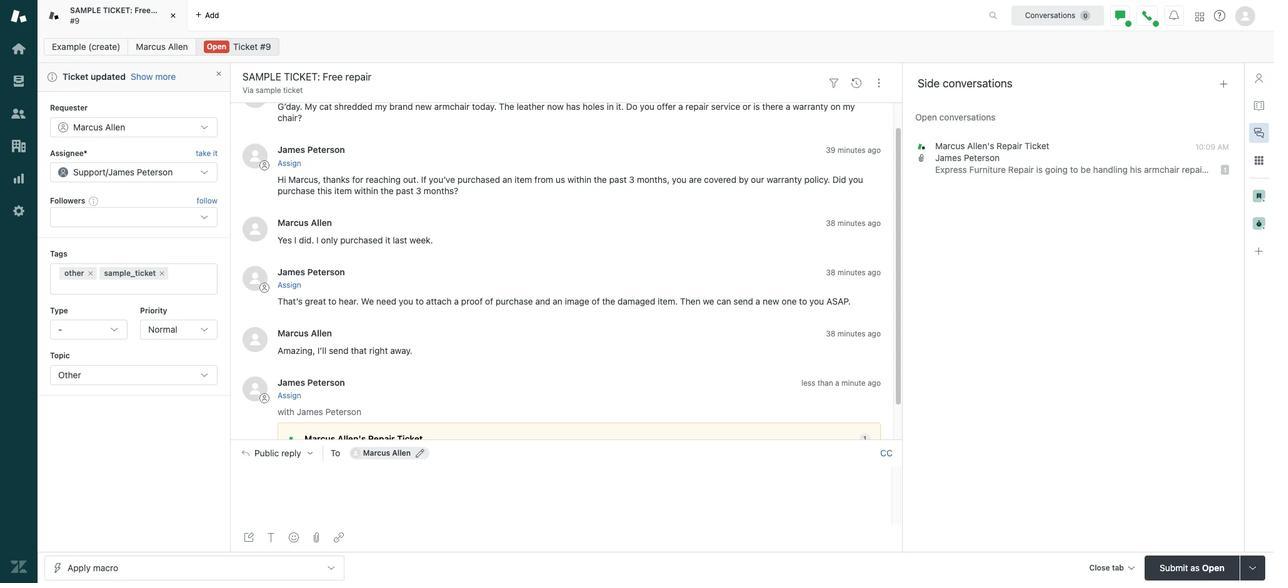 Task type: describe. For each thing, give the bounding box(es) containing it.
open conversations
[[915, 112, 996, 123]]

priority
[[140, 306, 167, 316]]

assign button for that's
[[278, 280, 301, 291]]

is
[[753, 102, 760, 112]]

assign for that's
[[278, 281, 301, 290]]

peterson inside assignee* element
[[137, 167, 173, 178]]

james up that's
[[278, 267, 305, 277]]

marcus allen up the did.
[[278, 217, 332, 228]]

filter image
[[829, 78, 839, 88]]

tab
[[1112, 564, 1124, 573]]

and
[[535, 296, 550, 307]]

chair?
[[278, 113, 302, 123]]

allen's inside the conversationlabel log
[[337, 435, 366, 445]]

repair inside the conversationlabel log
[[368, 435, 395, 445]]

normal
[[148, 325, 177, 335]]

1 to from the left
[[328, 296, 336, 307]]

you've
[[429, 174, 455, 185]]

public
[[254, 449, 279, 459]]

follow
[[197, 196, 218, 206]]

ticket:
[[103, 6, 133, 15]]

cat
[[319, 102, 332, 112]]

type
[[50, 306, 68, 316]]

reporting image
[[11, 171, 27, 187]]

2 my from the left
[[843, 102, 855, 112]]

it inside the conversationlabel log
[[385, 235, 390, 245]]

thanks
[[323, 174, 350, 185]]

from
[[534, 174, 553, 185]]

a left proof
[[454, 296, 459, 307]]

bookmarks image
[[1253, 190, 1265, 203]]

need
[[376, 296, 396, 307]]

conversations button
[[1012, 5, 1104, 25]]

james right with
[[297, 407, 323, 418]]

today.
[[472, 102, 497, 112]]

g'day. my cat shredded my brand new armchair today. the leather now has holes in it. do you offer a repair service or is there a warranty on my chair?
[[278, 102, 855, 123]]

less than a minute ago text field
[[801, 379, 881, 388]]

james up with
[[278, 378, 305, 388]]

followers element
[[50, 208, 218, 228]]

marcus right marcus.allen@example.com image
[[363, 449, 390, 458]]

close tab
[[1089, 564, 1124, 573]]

assignee* element
[[50, 163, 218, 183]]

requester element
[[50, 117, 218, 137]]

requester
[[50, 103, 88, 113]]

to
[[331, 448, 340, 459]]

an inside "hi marcus, thanks for reaching out. if you've purchased an item from us within the past 3 months, you are covered by our warranty policy. did you purchase this item within the past 3 months?"
[[502, 174, 512, 185]]

0 vertical spatial repair
[[997, 141, 1022, 151]]

0 horizontal spatial purchased
[[340, 235, 383, 245]]

that's
[[278, 296, 303, 307]]

allen inside marcus allen "link"
[[168, 41, 188, 52]]

1 vertical spatial past
[[396, 185, 414, 196]]

close image
[[167, 9, 179, 22]]

/
[[106, 167, 108, 178]]

marcus inside secondary element
[[136, 41, 166, 52]]

marcus allen up amazing,
[[278, 328, 332, 339]]

avatar image for 38 minutes ago
[[243, 266, 268, 291]]

minutes for hi marcus, thanks for reaching out. if you've purchased an item from us within the past 3 months, you are covered by our warranty policy. did you purchase this item within the past 3 months?
[[838, 146, 866, 155]]

that's great to hear. we need you to attach a proof of purchase and an image of the damaged item. then we can send a new one to you asap.
[[278, 296, 851, 307]]

amazing,
[[278, 346, 315, 356]]

tab containing sample ticket: free repair
[[38, 0, 188, 31]]

38 for week.
[[826, 219, 836, 228]]

1 i from the left
[[294, 235, 297, 245]]

1 of from the left
[[485, 296, 493, 307]]

proof
[[461, 296, 483, 307]]

item.
[[658, 296, 678, 307]]

hi
[[278, 174, 286, 185]]

1 vertical spatial within
[[354, 185, 378, 196]]

repair inside g'day. my cat shredded my brand new armchair today. the leather now has holes in it. do you offer a repair service or is there a warranty on my chair?
[[686, 102, 709, 112]]

allen up only
[[311, 217, 332, 228]]

us
[[556, 174, 565, 185]]

you left are
[[672, 174, 687, 185]]

a right there
[[786, 102, 790, 112]]

it inside button
[[213, 149, 218, 158]]

james peterson assign for great
[[278, 267, 345, 290]]

great
[[305, 296, 326, 307]]

that
[[351, 346, 367, 356]]

support
[[73, 167, 106, 178]]

our
[[751, 174, 764, 185]]

did
[[833, 174, 846, 185]]

peterson up great at the bottom
[[307, 267, 345, 277]]

more
[[155, 71, 176, 82]]

james peterson
[[935, 153, 1000, 163]]

1 vertical spatial 3
[[416, 185, 421, 196]]

as
[[1191, 563, 1200, 574]]

in
[[607, 102, 614, 112]]

secondary element
[[38, 34, 1274, 59]]

1 horizontal spatial 3
[[629, 174, 635, 185]]

3 james peterson assign from the top
[[278, 378, 345, 401]]

ago for that's great to hear. we need you to attach a proof of purchase and an image of the damaged item. then we can send a new one to you asap.
[[868, 268, 881, 277]]

purchased inside "hi marcus, thanks for reaching out. if you've purchased an item from us within the past 3 months, you are covered by our warranty policy. did you purchase this item within the past 3 months?"
[[457, 174, 500, 185]]

add link (cmd k) image
[[334, 533, 344, 543]]

example (create) button
[[44, 38, 128, 56]]

1 horizontal spatial item
[[515, 174, 532, 185]]

allen inside requester element
[[105, 122, 125, 132]]

other
[[58, 370, 81, 381]]

3 38 from the top
[[826, 329, 836, 339]]

has
[[566, 102, 580, 112]]

now
[[547, 102, 564, 112]]

minutes for yes i did. i only purchased it last week.
[[838, 219, 866, 228]]

conversations for side conversations
[[943, 77, 1013, 90]]

purchase inside "hi marcus, thanks for reaching out. if you've purchased an item from us within the past 3 months, you are covered by our warranty policy. did you purchase this item within the past 3 months?"
[[278, 185, 315, 196]]

only
[[321, 235, 338, 245]]

1 vertical spatial an
[[553, 296, 563, 307]]

a right offer
[[678, 102, 683, 112]]

support / james peterson
[[73, 167, 173, 178]]

3 to from the left
[[799, 296, 807, 307]]

3 assign from the top
[[278, 392, 301, 401]]

you left asap.
[[810, 296, 824, 307]]

marcus allen inside requester element
[[73, 122, 125, 132]]

do
[[626, 102, 638, 112]]

away.
[[390, 346, 412, 356]]

my
[[305, 102, 317, 112]]

minutes for that's great to hear. we need you to attach a proof of purchase and an image of the damaged item. then we can send a new one to you asap.
[[838, 268, 866, 277]]

marcus inside requester element
[[73, 122, 103, 132]]

main element
[[0, 0, 38, 584]]

38 minutes ago text field for week.
[[826, 219, 881, 228]]

remove image for other
[[87, 270, 94, 277]]

open for open conversations
[[915, 112, 937, 123]]

zendesk products image
[[1195, 12, 1204, 21]]

38 minutes ago text field for attach
[[826, 268, 881, 277]]

side
[[918, 77, 940, 90]]

new inside g'day. my cat shredded my brand new armchair today. the leather now has holes in it. do you offer a repair service or is there a warranty on my chair?
[[415, 102, 432, 112]]

1 vertical spatial purchase
[[496, 296, 533, 307]]

with james peterson
[[278, 407, 361, 418]]

Subject field
[[240, 69, 820, 84]]

public reply
[[254, 449, 301, 459]]

marcus.allen@example.com image
[[351, 449, 361, 459]]

views image
[[11, 73, 27, 89]]

tags
[[50, 250, 67, 259]]

marcus,
[[288, 174, 321, 185]]

right
[[369, 346, 388, 356]]

remove image for sample_ticket
[[158, 270, 166, 277]]

1 horizontal spatial allen's
[[967, 141, 994, 151]]

0 vertical spatial the
[[594, 174, 607, 185]]

1 horizontal spatial send
[[734, 296, 753, 307]]

admin image
[[11, 203, 27, 219]]

peterson up with james peterson
[[307, 378, 345, 388]]

3 assign button from the top
[[278, 391, 301, 402]]

brand
[[389, 102, 413, 112]]

you right the need
[[399, 296, 413, 307]]

5 ago from the top
[[868, 379, 881, 388]]

months?
[[424, 185, 458, 196]]

customers image
[[11, 106, 27, 122]]

it.
[[616, 102, 624, 112]]

conversations for open conversations
[[939, 112, 996, 123]]

ticket inside secondary element
[[233, 41, 258, 52]]

with
[[278, 407, 294, 418]]

events image
[[852, 78, 862, 88]]

hear.
[[339, 296, 359, 307]]

did.
[[299, 235, 314, 245]]

insert emojis image
[[289, 533, 299, 543]]

10:09
[[1195, 143, 1215, 152]]

there
[[762, 102, 783, 112]]

button displays agent's chat status as online. image
[[1115, 10, 1125, 20]]

example
[[52, 41, 86, 52]]

sample
[[70, 6, 101, 15]]

out.
[[403, 174, 419, 185]]

marcus up to
[[304, 435, 335, 445]]

marcus allen link for amazing,
[[278, 328, 332, 339]]

2 vertical spatial the
[[602, 296, 615, 307]]

38 minutes ago for week.
[[826, 219, 881, 228]]

a right than
[[835, 379, 839, 388]]

1 vertical spatial send
[[329, 346, 349, 356]]

-
[[58, 325, 62, 335]]

if
[[421, 174, 426, 185]]

ticket #9
[[233, 41, 271, 52]]

3 james peterson link from the top
[[278, 378, 345, 388]]

asap.
[[826, 296, 851, 307]]

avatar image for less than a minute ago
[[243, 377, 268, 402]]

take
[[196, 149, 211, 158]]

side conversations
[[918, 77, 1013, 90]]

1 horizontal spatial 1
[[1224, 167, 1227, 174]]

39 minutes ago
[[826, 146, 881, 155]]

2 of from the left
[[592, 296, 600, 307]]

3 38 minutes ago text field from the top
[[826, 329, 881, 339]]



Task type: vqa. For each thing, say whether or not it's contained in the screenshot.
leftmost apps
no



Task type: locate. For each thing, give the bounding box(es) containing it.
it left "last"
[[385, 235, 390, 245]]

1 horizontal spatial remove image
[[158, 270, 166, 277]]

2 james peterson assign from the top
[[278, 267, 345, 290]]

the right us
[[594, 174, 607, 185]]

1 down the minute
[[863, 435, 867, 443]]

38 minutes ago text field down did
[[826, 219, 881, 228]]

0 vertical spatial marcus allen's repair ticket
[[935, 141, 1049, 151]]

1 vertical spatial 38
[[826, 268, 836, 277]]

displays possible ticket submission types image
[[1248, 564, 1258, 574]]

0 vertical spatial repair
[[153, 6, 174, 15]]

avatar image
[[243, 144, 268, 169], [243, 217, 268, 242], [243, 266, 268, 291], [243, 328, 268, 353], [243, 377, 268, 402]]

tab
[[38, 0, 188, 31]]

minute
[[842, 379, 866, 388]]

2 horizontal spatial to
[[799, 296, 807, 307]]

0 vertical spatial 3
[[629, 174, 635, 185]]

peterson right /
[[137, 167, 173, 178]]

ago for yes i did. i only purchased it last week.
[[868, 219, 881, 228]]

ticket inside ticket updated show more
[[63, 71, 88, 82]]

james peterson assign for marcus,
[[278, 145, 345, 168]]

assign
[[278, 159, 301, 168], [278, 281, 301, 290], [278, 392, 301, 401]]

ago for hi marcus, thanks for reaching out. if you've purchased an item from us within the past 3 months, you are covered by our warranty policy. did you purchase this item within the past 3 months?
[[868, 146, 881, 155]]

send right the i'll
[[329, 346, 349, 356]]

submit
[[1160, 563, 1188, 574]]

the down reaching
[[381, 185, 394, 196]]

james peterson link up with james peterson
[[278, 378, 345, 388]]

0 vertical spatial assign button
[[278, 158, 301, 169]]

0 vertical spatial purchase
[[278, 185, 315, 196]]

assign button up with
[[278, 391, 301, 402]]

1 vertical spatial 1
[[863, 435, 867, 443]]

0 horizontal spatial repair
[[368, 435, 395, 445]]

0 horizontal spatial past
[[396, 185, 414, 196]]

peterson up to
[[325, 407, 361, 418]]

3 ago from the top
[[868, 268, 881, 277]]

0 vertical spatial warranty
[[793, 102, 828, 112]]

1 vertical spatial james peterson link
[[278, 267, 345, 277]]

4 minutes from the top
[[838, 329, 866, 339]]

#9
[[70, 16, 80, 25], [260, 41, 271, 52]]

item left the from
[[515, 174, 532, 185]]

0 vertical spatial james peterson link
[[278, 145, 345, 155]]

1 vertical spatial repair
[[368, 435, 395, 445]]

0 vertical spatial marcus allen link
[[128, 38, 196, 56]]

conversationlabel log
[[230, 73, 903, 480]]

assign up that's
[[278, 281, 301, 290]]

open inside secondary element
[[207, 42, 226, 51]]

item down thanks
[[334, 185, 352, 196]]

0 vertical spatial #9
[[70, 16, 80, 25]]

38 up asap.
[[826, 268, 836, 277]]

marcus allen's repair ticket inside the conversationlabel log
[[304, 435, 423, 445]]

marcus up yes
[[278, 217, 309, 228]]

38 for attach
[[826, 268, 836, 277]]

39 minutes ago text field
[[826, 146, 881, 155]]

1 vertical spatial warranty
[[767, 174, 802, 185]]

allen left edit user icon at left
[[392, 449, 411, 458]]

this
[[317, 185, 332, 196]]

marcus up amazing,
[[278, 328, 309, 339]]

new left one
[[763, 296, 779, 307]]

open down side at the right top
[[915, 112, 937, 123]]

1 horizontal spatial to
[[416, 296, 424, 307]]

warranty inside g'day. my cat shredded my brand new armchair today. the leather now has holes in it. do you offer a repair service or is there a warranty on my chair?
[[793, 102, 828, 112]]

marcus down requester
[[73, 122, 103, 132]]

get help image
[[1214, 10, 1225, 21]]

ticket actions image
[[874, 78, 884, 88]]

a
[[678, 102, 683, 112], [786, 102, 790, 112], [454, 296, 459, 307], [756, 296, 760, 307], [835, 379, 839, 388]]

0 horizontal spatial open
[[207, 42, 226, 51]]

38 minutes ago text field
[[826, 219, 881, 228], [826, 268, 881, 277], [826, 329, 881, 339]]

info on adding followers image
[[89, 196, 99, 206]]

1 38 minutes ago text field from the top
[[826, 219, 881, 228]]

show
[[131, 71, 153, 82]]

3 down if
[[416, 185, 421, 196]]

2 38 minutes ago text field from the top
[[826, 268, 881, 277]]

0 vertical spatial purchased
[[457, 174, 500, 185]]

james inside assignee* element
[[108, 167, 134, 178]]

assign button up that's
[[278, 280, 301, 291]]

#9 inside secondary element
[[260, 41, 271, 52]]

james peterson assign up with james peterson
[[278, 378, 345, 401]]

new
[[415, 102, 432, 112], [763, 296, 779, 307]]

draft mode image
[[244, 533, 254, 543]]

1 down am
[[1224, 167, 1227, 174]]

1 horizontal spatial purchase
[[496, 296, 533, 307]]

purchased right only
[[340, 235, 383, 245]]

i right yes
[[294, 235, 297, 245]]

hide composer image
[[561, 435, 571, 445]]

open
[[207, 42, 226, 51], [915, 112, 937, 123], [1202, 563, 1225, 574]]

10:09 am
[[1195, 143, 1229, 152]]

james peterson link up great at the bottom
[[278, 267, 345, 277]]

0 horizontal spatial of
[[485, 296, 493, 307]]

0 vertical spatial open
[[207, 42, 226, 51]]

james peterson link for marcus,
[[278, 145, 345, 155]]

1 james peterson link from the top
[[278, 145, 345, 155]]

0 horizontal spatial allen's
[[337, 435, 366, 445]]

marcus allen inside "link"
[[136, 41, 188, 52]]

remove image right the other
[[87, 270, 94, 277]]

3 minutes from the top
[[838, 268, 866, 277]]

1 vertical spatial marcus allen link
[[278, 217, 332, 228]]

alert containing ticket updated
[[38, 63, 230, 92]]

sample ticket: free repair #9
[[70, 6, 174, 25]]

less than a minute ago
[[801, 379, 881, 388]]

1 vertical spatial it
[[385, 235, 390, 245]]

image
[[565, 296, 589, 307]]

conversations up open conversations
[[943, 77, 1013, 90]]

james peterson assign up great at the bottom
[[278, 267, 345, 290]]

close ticket collision notification image
[[215, 70, 223, 77]]

4 avatar image from the top
[[243, 328, 268, 353]]

1 horizontal spatial within
[[567, 174, 591, 185]]

james right support
[[108, 167, 134, 178]]

public reply button
[[231, 441, 322, 467]]

0 horizontal spatial it
[[213, 149, 218, 158]]

marcus allen link for yes
[[278, 217, 332, 228]]

#9 up sample
[[260, 41, 271, 52]]

purchased right you've
[[457, 174, 500, 185]]

2 assign button from the top
[[278, 280, 301, 291]]

0 vertical spatial an
[[502, 174, 512, 185]]

1 horizontal spatial past
[[609, 174, 627, 185]]

james up hi
[[278, 145, 305, 155]]

send right can
[[734, 296, 753, 307]]

2 i from the left
[[316, 235, 319, 245]]

minutes up asap.
[[838, 268, 866, 277]]

allen
[[168, 41, 188, 52], [105, 122, 125, 132], [311, 217, 332, 228], [311, 328, 332, 339], [392, 449, 411, 458]]

2 38 from the top
[[826, 268, 836, 277]]

0 vertical spatial allen's
[[967, 141, 994, 151]]

attach
[[426, 296, 452, 307]]

example (create)
[[52, 41, 120, 52]]

38 down asap.
[[826, 329, 836, 339]]

the
[[594, 174, 607, 185], [381, 185, 394, 196], [602, 296, 615, 307]]

0 horizontal spatial new
[[415, 102, 432, 112]]

3 38 minutes ago from the top
[[826, 329, 881, 339]]

0 vertical spatial 38
[[826, 219, 836, 228]]

service
[[711, 102, 740, 112]]

0 vertical spatial item
[[515, 174, 532, 185]]

0 horizontal spatial to
[[328, 296, 336, 307]]

2 avatar image from the top
[[243, 217, 268, 242]]

months,
[[637, 174, 670, 185]]

1 horizontal spatial marcus allen's repair ticket
[[935, 141, 1049, 151]]

0 vertical spatial past
[[609, 174, 627, 185]]

to left hear.
[[328, 296, 336, 307]]

policy.
[[804, 174, 830, 185]]

1 38 from the top
[[826, 219, 836, 228]]

add button
[[188, 0, 227, 31]]

assign for hi
[[278, 159, 301, 168]]

0 horizontal spatial an
[[502, 174, 512, 185]]

can
[[717, 296, 731, 307]]

1 horizontal spatial repair
[[686, 102, 709, 112]]

ago for amazing, i'll send that right away.
[[868, 329, 881, 339]]

2 to from the left
[[416, 296, 424, 307]]

assign button up hi
[[278, 158, 301, 169]]

last
[[393, 235, 407, 245]]

2 vertical spatial marcus allen link
[[278, 328, 332, 339]]

knowledge image
[[1254, 101, 1264, 111]]

edit user image
[[416, 450, 424, 458]]

warranty left on
[[793, 102, 828, 112]]

peterson
[[307, 145, 345, 155], [964, 153, 1000, 163], [137, 167, 173, 178], [307, 267, 345, 277], [307, 378, 345, 388], [325, 407, 361, 418]]

zendesk support image
[[11, 8, 27, 24]]

reaching
[[366, 174, 401, 185]]

2 vertical spatial assign button
[[278, 391, 301, 402]]

leather
[[517, 102, 545, 112]]

on
[[831, 102, 841, 112]]

i
[[294, 235, 297, 245], [316, 235, 319, 245]]

0 vertical spatial assign
[[278, 159, 301, 168]]

1 horizontal spatial i
[[316, 235, 319, 245]]

you
[[640, 102, 655, 112], [672, 174, 687, 185], [849, 174, 863, 185], [399, 296, 413, 307], [810, 296, 824, 307]]

1 vertical spatial 38 minutes ago
[[826, 268, 881, 277]]

repair
[[153, 6, 174, 15], [686, 102, 709, 112]]

allen up the i'll
[[311, 328, 332, 339]]

the left damaged on the bottom of the page
[[602, 296, 615, 307]]

take it
[[196, 149, 218, 158]]

2 assign from the top
[[278, 281, 301, 290]]

organizations image
[[11, 138, 27, 154]]

reply
[[281, 449, 301, 459]]

3
[[629, 174, 635, 185], [416, 185, 421, 196]]

0 horizontal spatial remove image
[[87, 270, 94, 277]]

marcus allen right marcus.allen@example.com image
[[363, 449, 411, 458]]

of right the "image"
[[592, 296, 600, 307]]

38 minutes ago up asap.
[[826, 268, 881, 277]]

within down for
[[354, 185, 378, 196]]

remove image
[[87, 270, 94, 277], [158, 270, 166, 277]]

purchase left and
[[496, 296, 533, 307]]

customer context image
[[1254, 73, 1264, 83]]

1 vertical spatial repair
[[686, 102, 709, 112]]

marcus allen up more
[[136, 41, 188, 52]]

past down out.
[[396, 185, 414, 196]]

0 vertical spatial new
[[415, 102, 432, 112]]

holes
[[583, 102, 604, 112]]

1 horizontal spatial of
[[592, 296, 600, 307]]

0 vertical spatial send
[[734, 296, 753, 307]]

conversations
[[1025, 10, 1076, 20]]

alert
[[38, 63, 230, 92]]

marcus up show more button
[[136, 41, 166, 52]]

warranty right our
[[767, 174, 802, 185]]

a left one
[[756, 296, 760, 307]]

1 my from the left
[[375, 102, 387, 112]]

1 vertical spatial purchased
[[340, 235, 383, 245]]

2 vertical spatial assign
[[278, 392, 301, 401]]

1 horizontal spatial my
[[843, 102, 855, 112]]

covered
[[704, 174, 736, 185]]

add attachment image
[[311, 533, 321, 543]]

my left brand on the top of page
[[375, 102, 387, 112]]

0 horizontal spatial marcus allen's repair ticket
[[304, 435, 423, 445]]

peterson down open conversations
[[964, 153, 1000, 163]]

4 ago from the top
[[868, 329, 881, 339]]

1 vertical spatial the
[[381, 185, 394, 196]]

an left the from
[[502, 174, 512, 185]]

notifications image
[[1169, 10, 1179, 20]]

1 horizontal spatial it
[[385, 235, 390, 245]]

assign button for hi
[[278, 158, 301, 169]]

1 vertical spatial conversations
[[939, 112, 996, 123]]

1 avatar image from the top
[[243, 144, 268, 169]]

2 ago from the top
[[868, 219, 881, 228]]

tabs tab list
[[38, 0, 976, 31]]

open for open
[[207, 42, 226, 51]]

minutes down did
[[838, 219, 866, 228]]

past
[[609, 174, 627, 185], [396, 185, 414, 196]]

allen's up marcus.allen@example.com image
[[337, 435, 366, 445]]

1 horizontal spatial purchased
[[457, 174, 500, 185]]

or
[[743, 102, 751, 112]]

allen down close image on the left of page
[[168, 41, 188, 52]]

amazing, i'll send that right away.
[[278, 346, 412, 356]]

2 38 minutes ago from the top
[[826, 268, 881, 277]]

0 vertical spatial james peterson assign
[[278, 145, 345, 168]]

open right as
[[1202, 563, 1225, 574]]

marcus allen's repair ticket
[[935, 141, 1049, 151], [304, 435, 423, 445]]

1 minutes from the top
[[838, 146, 866, 155]]

1 inside the conversationlabel log
[[863, 435, 867, 443]]

one
[[782, 296, 797, 307]]

1 assign from the top
[[278, 159, 301, 168]]

james peterson link for great
[[278, 267, 345, 277]]

0 horizontal spatial #9
[[70, 16, 80, 25]]

an right and
[[553, 296, 563, 307]]

2 remove image from the left
[[158, 270, 166, 277]]

0 vertical spatial conversations
[[943, 77, 1013, 90]]

repair inside sample ticket: free repair #9
[[153, 6, 174, 15]]

38 minutes ago text field up asap.
[[826, 268, 881, 277]]

we
[[703, 296, 714, 307]]

- button
[[50, 320, 128, 340]]

2 horizontal spatial open
[[1202, 563, 1225, 574]]

1 vertical spatial 38 minutes ago text field
[[826, 268, 881, 277]]

past left months,
[[609, 174, 627, 185]]

marcus allen link up the did.
[[278, 217, 332, 228]]

allen up support / james peterson
[[105, 122, 125, 132]]

38 minutes ago down asap.
[[826, 329, 881, 339]]

2 vertical spatial 38 minutes ago
[[826, 329, 881, 339]]

3 avatar image from the top
[[243, 266, 268, 291]]

minutes for amazing, i'll send that right away.
[[838, 329, 866, 339]]

1 horizontal spatial an
[[553, 296, 563, 307]]

topic element
[[50, 365, 218, 386]]

0 horizontal spatial repair
[[153, 6, 174, 15]]

get started image
[[11, 41, 27, 57]]

normal button
[[140, 320, 218, 340]]

marcus allen's repair ticket up marcus.allen@example.com image
[[304, 435, 423, 445]]

warranty inside "hi marcus, thanks for reaching out. if you've purchased an item from us within the past 3 months, you are covered by our warranty policy. did you purchase this item within the past 3 months?"
[[767, 174, 802, 185]]

within right us
[[567, 174, 591, 185]]

apply macro
[[68, 563, 118, 574]]

offer
[[657, 102, 676, 112]]

1 vertical spatial assign button
[[278, 280, 301, 291]]

0 horizontal spatial i
[[294, 235, 297, 245]]

0 vertical spatial within
[[567, 174, 591, 185]]

1 38 minutes ago from the top
[[826, 219, 881, 228]]

1 james peterson assign from the top
[[278, 145, 345, 168]]

ticket inside the conversationlabel log
[[397, 435, 423, 445]]

#9 inside sample ticket: free repair #9
[[70, 16, 80, 25]]

0 horizontal spatial send
[[329, 346, 349, 356]]

james down open conversations
[[935, 153, 962, 163]]

it right take
[[213, 149, 218, 158]]

repair left service
[[686, 102, 709, 112]]

within
[[567, 174, 591, 185], [354, 185, 378, 196]]

1 horizontal spatial repair
[[997, 141, 1022, 151]]

followers
[[50, 196, 85, 206]]

close tab button
[[1084, 556, 1140, 583]]

are
[[689, 174, 702, 185]]

peterson up thanks
[[307, 145, 345, 155]]

by
[[739, 174, 749, 185]]

conversations down side conversations
[[939, 112, 996, 123]]

then
[[680, 296, 701, 307]]

you right did
[[849, 174, 863, 185]]

1 vertical spatial open
[[915, 112, 937, 123]]

via sample ticket
[[243, 86, 303, 95]]

1 vertical spatial item
[[334, 185, 352, 196]]

0 horizontal spatial 3
[[416, 185, 421, 196]]

0 horizontal spatial within
[[354, 185, 378, 196]]

1 remove image from the left
[[87, 270, 94, 277]]

you right "do"
[[640, 102, 655, 112]]

zendesk image
[[11, 560, 27, 576]]

2 vertical spatial open
[[1202, 563, 1225, 574]]

1 vertical spatial allen's
[[337, 435, 366, 445]]

38 minutes ago
[[826, 219, 881, 228], [826, 268, 881, 277], [826, 329, 881, 339]]

marcus allen link up amazing,
[[278, 328, 332, 339]]

yes i did. i only purchased it last week.
[[278, 235, 433, 245]]

we
[[361, 296, 374, 307]]

james peterson assign up marcus,
[[278, 145, 345, 168]]

sample_ticket
[[104, 269, 156, 278]]

shredded
[[334, 102, 373, 112]]

0 horizontal spatial 1
[[863, 435, 867, 443]]

minutes
[[838, 146, 866, 155], [838, 219, 866, 228], [838, 268, 866, 277], [838, 329, 866, 339]]

38 minutes ago for attach
[[826, 268, 881, 277]]

assignee*
[[50, 149, 87, 158]]

for
[[352, 174, 363, 185]]

38 minutes ago text field down asap.
[[826, 329, 881, 339]]

1 vertical spatial new
[[763, 296, 779, 307]]

purchase down marcus,
[[278, 185, 315, 196]]

of right proof
[[485, 296, 493, 307]]

marcus allen link inside secondary element
[[128, 38, 196, 56]]

2 vertical spatial james peterson assign
[[278, 378, 345, 401]]

g'day.
[[278, 102, 302, 112]]

assign up hi
[[278, 159, 301, 168]]

1 horizontal spatial #9
[[260, 41, 271, 52]]

38 minutes ago down did
[[826, 219, 881, 228]]

(create)
[[88, 41, 120, 52]]

1 assign button from the top
[[278, 158, 301, 169]]

0 vertical spatial 1
[[1224, 167, 1227, 174]]

i right the did.
[[316, 235, 319, 245]]

0 horizontal spatial item
[[334, 185, 352, 196]]

cc
[[880, 448, 893, 459]]

2 minutes from the top
[[838, 219, 866, 228]]

0 vertical spatial 38 minutes ago text field
[[826, 219, 881, 228]]

yes
[[278, 235, 292, 245]]

2 vertical spatial 38
[[826, 329, 836, 339]]

marcus allen down requester
[[73, 122, 125, 132]]

#9 down sample
[[70, 16, 80, 25]]

2 vertical spatial 38 minutes ago text field
[[826, 329, 881, 339]]

marcus allen's repair ticket up james peterson
[[935, 141, 1049, 151]]

an
[[502, 174, 512, 185], [553, 296, 563, 307]]

format text image
[[266, 533, 276, 543]]

new right brand on the top of page
[[415, 102, 432, 112]]

show more button
[[131, 71, 176, 83]]

am
[[1218, 143, 1229, 152]]

1 vertical spatial marcus allen's repair ticket
[[304, 435, 423, 445]]

macro
[[93, 563, 118, 574]]

to left the attach
[[416, 296, 424, 307]]

time tracking image
[[1253, 218, 1265, 230]]

marcus up james peterson
[[935, 141, 965, 151]]

1 vertical spatial assign
[[278, 281, 301, 290]]

avatar image for 39 minutes ago
[[243, 144, 268, 169]]

allen's up james peterson
[[967, 141, 994, 151]]

5 avatar image from the top
[[243, 377, 268, 402]]

1 horizontal spatial new
[[763, 296, 779, 307]]

minutes down asap.
[[838, 329, 866, 339]]

marcus allen
[[136, 41, 188, 52], [73, 122, 125, 132], [278, 217, 332, 228], [278, 328, 332, 339], [363, 449, 411, 458]]

james peterson assign
[[278, 145, 345, 168], [278, 267, 345, 290], [278, 378, 345, 401]]

you inside g'day. my cat shredded my brand new armchair today. the leather now has holes in it. do you offer a repair service or is there a warranty on my chair?
[[640, 102, 655, 112]]

ticket
[[233, 41, 258, 52], [63, 71, 88, 82], [1025, 141, 1049, 151], [397, 435, 423, 445]]

updated
[[91, 71, 126, 82]]

apps image
[[1254, 156, 1264, 166]]

2 james peterson link from the top
[[278, 267, 345, 277]]

1 ago from the top
[[868, 146, 881, 155]]

via
[[243, 86, 254, 95]]

to
[[328, 296, 336, 307], [416, 296, 424, 307], [799, 296, 807, 307]]



